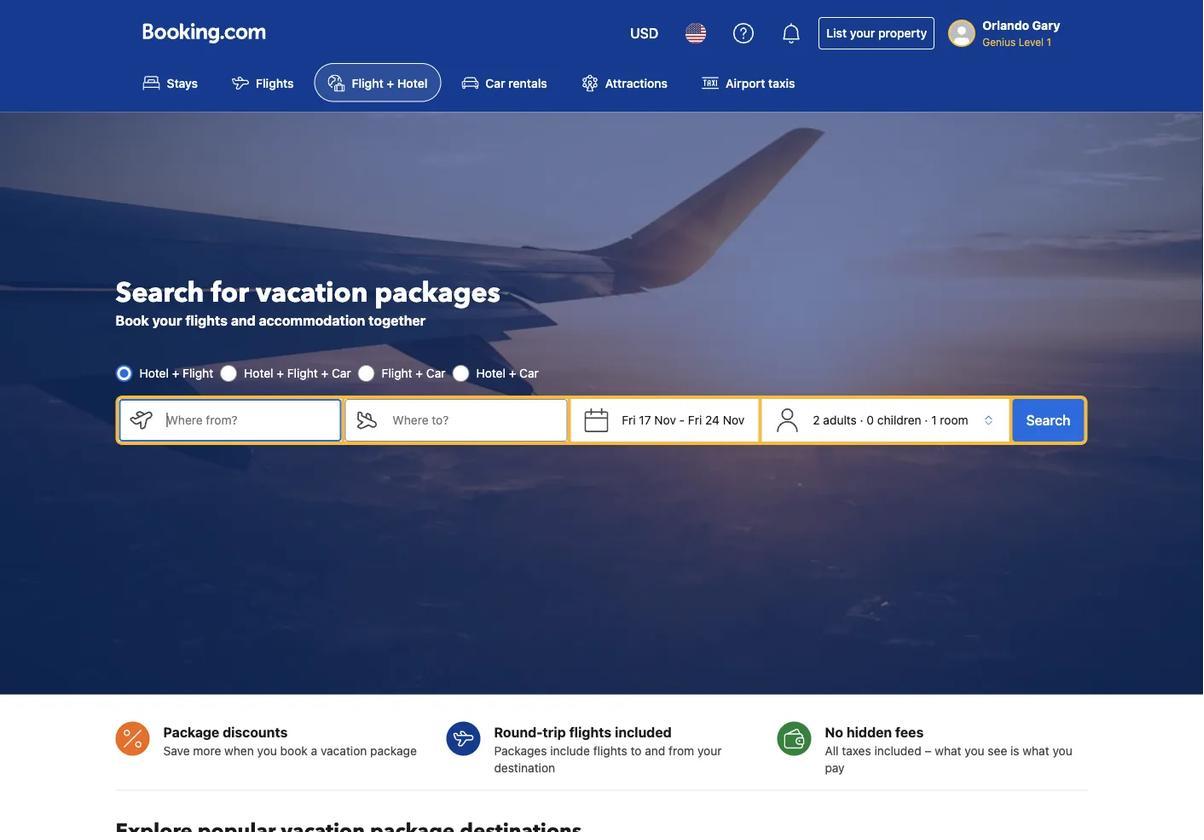 Task type: locate. For each thing, give the bounding box(es) containing it.
1 fri from the left
[[622, 413, 636, 427]]

you right is on the right of page
[[1053, 743, 1072, 758]]

1 horizontal spatial you
[[965, 743, 985, 758]]

packages
[[375, 274, 500, 312]]

flight + hotel link
[[314, 63, 441, 102]]

hotel
[[397, 76, 428, 90], [139, 366, 169, 380], [244, 366, 273, 380], [476, 366, 506, 380]]

24
[[705, 413, 720, 427]]

0
[[867, 413, 874, 427]]

1 down the gary
[[1047, 36, 1051, 48]]

0 vertical spatial 1
[[1047, 36, 1051, 48]]

you left see
[[965, 743, 985, 758]]

included down fees on the bottom right
[[874, 743, 921, 758]]

nov
[[654, 413, 676, 427], [723, 413, 745, 427]]

fri right -
[[688, 413, 702, 427]]

0 horizontal spatial fri
[[622, 413, 636, 427]]

what right is on the right of page
[[1023, 743, 1049, 758]]

flights
[[185, 312, 228, 329], [569, 724, 612, 740], [593, 743, 627, 758]]

what
[[935, 743, 961, 758], [1023, 743, 1049, 758]]

accommodation
[[259, 312, 365, 329]]

2 horizontal spatial you
[[1053, 743, 1072, 758]]

hotel for hotel + car
[[476, 366, 506, 380]]

0 horizontal spatial and
[[231, 312, 256, 329]]

1 horizontal spatial what
[[1023, 743, 1049, 758]]

+ inside flight + hotel "link"
[[387, 76, 394, 90]]

flights link
[[218, 63, 307, 102]]

airport taxis link
[[688, 63, 809, 102]]

0 vertical spatial your
[[850, 26, 875, 40]]

included up to
[[615, 724, 672, 740]]

1 inside orlando gary genius level 1
[[1047, 36, 1051, 48]]

1 vertical spatial 1
[[931, 413, 937, 427]]

1
[[1047, 36, 1051, 48], [931, 413, 937, 427]]

usd
[[630, 25, 658, 41]]

search for vacation packages book your flights and accommodation together
[[116, 274, 500, 329]]

for
[[211, 274, 249, 312]]

search inside search for vacation packages book your flights and accommodation together
[[116, 274, 204, 312]]

children
[[877, 413, 921, 427]]

your right 'list'
[[850, 26, 875, 40]]

all
[[825, 743, 839, 758]]

1 vertical spatial your
[[152, 312, 182, 329]]

hotel inside flight + hotel "link"
[[397, 76, 428, 90]]

more
[[193, 743, 221, 758]]

nov right 24
[[723, 413, 745, 427]]

genius
[[982, 36, 1016, 48]]

nov left -
[[654, 413, 676, 427]]

1 horizontal spatial search
[[1026, 412, 1070, 428]]

hotel for hotel + flight + car
[[244, 366, 273, 380]]

vacation inside search for vacation packages book your flights and accommodation together
[[256, 274, 368, 312]]

package discounts save more when you book a vacation package
[[163, 724, 417, 758]]

what right –
[[935, 743, 961, 758]]

save
[[163, 743, 190, 758]]

you down discounts
[[257, 743, 277, 758]]

1 vertical spatial search
[[1026, 412, 1070, 428]]

and right to
[[645, 743, 665, 758]]

and down for
[[231, 312, 256, 329]]

is
[[1010, 743, 1019, 758]]

0 horizontal spatial nov
[[654, 413, 676, 427]]

·
[[860, 413, 863, 427], [925, 413, 928, 427]]

and inside search for vacation packages book your flights and accommodation together
[[231, 312, 256, 329]]

search inside search button
[[1026, 412, 1070, 428]]

2 horizontal spatial your
[[850, 26, 875, 40]]

fri 17 nov - fri 24 nov
[[622, 413, 745, 427]]

airport taxis
[[726, 76, 795, 90]]

+
[[387, 76, 394, 90], [172, 366, 179, 380], [277, 366, 284, 380], [321, 366, 328, 380], [416, 366, 423, 380], [509, 366, 516, 380]]

0 horizontal spatial what
[[935, 743, 961, 758]]

vacation up accommodation
[[256, 274, 368, 312]]

vacation
[[256, 274, 368, 312], [321, 743, 367, 758]]

hidden
[[847, 724, 892, 740]]

your right 'book'
[[152, 312, 182, 329]]

flights left to
[[593, 743, 627, 758]]

hotel for hotel + flight
[[139, 366, 169, 380]]

to
[[631, 743, 642, 758]]

–
[[925, 743, 931, 758]]

1 vertical spatial included
[[874, 743, 921, 758]]

· left 0
[[860, 413, 863, 427]]

1 horizontal spatial your
[[697, 743, 722, 758]]

packages
[[494, 743, 547, 758]]

3 you from the left
[[1053, 743, 1072, 758]]

stays
[[167, 76, 198, 90]]

a
[[311, 743, 317, 758]]

taxis
[[768, 76, 795, 90]]

Where to? field
[[379, 399, 567, 442]]

1 vertical spatial and
[[645, 743, 665, 758]]

package
[[370, 743, 417, 758]]

round-
[[494, 724, 543, 740]]

flights inside search for vacation packages book your flights and accommodation together
[[185, 312, 228, 329]]

you inside package discounts save more when you book a vacation package
[[257, 743, 277, 758]]

search
[[116, 274, 204, 312], [1026, 412, 1070, 428]]

car rentals link
[[448, 63, 561, 102]]

1 what from the left
[[935, 743, 961, 758]]

0 vertical spatial search
[[116, 274, 204, 312]]

include
[[550, 743, 590, 758]]

usd button
[[620, 13, 669, 54]]

and inside round-trip flights included packages include flights to and from your destination
[[645, 743, 665, 758]]

gary
[[1032, 18, 1060, 32]]

flight
[[352, 76, 383, 90], [183, 366, 213, 380], [287, 366, 318, 380], [382, 366, 412, 380]]

fri left 17
[[622, 413, 636, 427]]

vacation inside package discounts save more when you book a vacation package
[[321, 743, 367, 758]]

hotel + car
[[476, 366, 539, 380]]

0 vertical spatial flights
[[185, 312, 228, 329]]

book
[[280, 743, 308, 758]]

car
[[485, 76, 505, 90], [332, 366, 351, 380], [426, 366, 445, 380], [519, 366, 539, 380]]

1 horizontal spatial and
[[645, 743, 665, 758]]

vacation right "a"
[[321, 743, 367, 758]]

0 horizontal spatial you
[[257, 743, 277, 758]]

0 vertical spatial vacation
[[256, 274, 368, 312]]

flights down for
[[185, 312, 228, 329]]

orlando gary genius level 1
[[982, 18, 1060, 48]]

flights up the include
[[569, 724, 612, 740]]

2 nov from the left
[[723, 413, 745, 427]]

1 · from the left
[[860, 413, 863, 427]]

0 horizontal spatial 1
[[931, 413, 937, 427]]

0 horizontal spatial included
[[615, 724, 672, 740]]

1 horizontal spatial ·
[[925, 413, 928, 427]]

+ for hotel + flight
[[172, 366, 179, 380]]

2 fri from the left
[[688, 413, 702, 427]]

your inside round-trip flights included packages include flights to and from your destination
[[697, 743, 722, 758]]

your right the from
[[697, 743, 722, 758]]

0 horizontal spatial ·
[[860, 413, 863, 427]]

flights for trip
[[593, 743, 627, 758]]

1 vertical spatial vacation
[[321, 743, 367, 758]]

1 horizontal spatial nov
[[723, 413, 745, 427]]

and
[[231, 312, 256, 329], [645, 743, 665, 758]]

your
[[850, 26, 875, 40], [152, 312, 182, 329], [697, 743, 722, 758]]

you
[[257, 743, 277, 758], [965, 743, 985, 758], [1053, 743, 1072, 758]]

1 horizontal spatial included
[[874, 743, 921, 758]]

list your property
[[826, 26, 927, 40]]

included
[[615, 724, 672, 740], [874, 743, 921, 758]]

1 you from the left
[[257, 743, 277, 758]]

booking.com online hotel reservations image
[[143, 23, 266, 43]]

list
[[826, 26, 847, 40]]

2 vertical spatial your
[[697, 743, 722, 758]]

+ for flight + hotel
[[387, 76, 394, 90]]

0 vertical spatial and
[[231, 312, 256, 329]]

1 horizontal spatial fri
[[688, 413, 702, 427]]

1 horizontal spatial 1
[[1047, 36, 1051, 48]]

+ for hotel + car
[[509, 366, 516, 380]]

0 horizontal spatial search
[[116, 274, 204, 312]]

fri
[[622, 413, 636, 427], [688, 413, 702, 427]]

0 vertical spatial included
[[615, 724, 672, 740]]

0 horizontal spatial your
[[152, 312, 182, 329]]

1 left the room
[[931, 413, 937, 427]]

· right children at the right
[[925, 413, 928, 427]]

trip
[[543, 724, 566, 740]]

2 vertical spatial flights
[[593, 743, 627, 758]]

fees
[[895, 724, 924, 740]]

level
[[1019, 36, 1044, 48]]



Task type: describe. For each thing, give the bounding box(es) containing it.
search for search
[[1026, 412, 1070, 428]]

taxes
[[842, 743, 871, 758]]

airport
[[726, 76, 765, 90]]

property
[[878, 26, 927, 40]]

no hidden fees all taxes included – what you see is what you pay
[[825, 724, 1072, 775]]

1 vertical spatial flights
[[569, 724, 612, 740]]

when
[[224, 743, 254, 758]]

book
[[116, 312, 149, 329]]

included inside no hidden fees all taxes included – what you see is what you pay
[[874, 743, 921, 758]]

2 · from the left
[[925, 413, 928, 427]]

discounts
[[223, 724, 288, 740]]

package
[[163, 724, 219, 740]]

+ for hotel + flight + car
[[277, 366, 284, 380]]

2 you from the left
[[965, 743, 985, 758]]

1 nov from the left
[[654, 413, 676, 427]]

included inside round-trip flights included packages include flights to and from your destination
[[615, 724, 672, 740]]

your inside search for vacation packages book your flights and accommodation together
[[152, 312, 182, 329]]

from
[[669, 743, 694, 758]]

round-trip flights included packages include flights to and from your destination
[[494, 724, 722, 775]]

flights for for
[[185, 312, 228, 329]]

search for search for vacation packages book your flights and accommodation together
[[116, 274, 204, 312]]

car rentals
[[485, 76, 547, 90]]

orlando
[[982, 18, 1029, 32]]

2 what from the left
[[1023, 743, 1049, 758]]

flight inside "link"
[[352, 76, 383, 90]]

flights
[[256, 76, 294, 90]]

no
[[825, 724, 843, 740]]

attractions link
[[568, 63, 681, 102]]

destination
[[494, 761, 555, 775]]

pay
[[825, 761, 845, 775]]

17
[[639, 413, 651, 427]]

2
[[813, 413, 820, 427]]

search button
[[1013, 399, 1084, 442]]

+ for flight + car
[[416, 366, 423, 380]]

hotel + flight + car
[[244, 366, 351, 380]]

rentals
[[508, 76, 547, 90]]

2 adults · 0 children · 1 room
[[813, 413, 968, 427]]

flight + hotel
[[352, 76, 428, 90]]

Where from? field
[[153, 399, 341, 442]]

together
[[369, 312, 426, 329]]

list your property link
[[819, 17, 935, 49]]

stays link
[[129, 63, 212, 102]]

attractions
[[605, 76, 668, 90]]

-
[[679, 413, 685, 427]]

hotel + flight
[[139, 366, 213, 380]]

flight + car
[[382, 366, 445, 380]]

adults
[[823, 413, 857, 427]]

room
[[940, 413, 968, 427]]

see
[[988, 743, 1007, 758]]



Task type: vqa. For each thing, say whether or not it's contained in the screenshot.
2024
no



